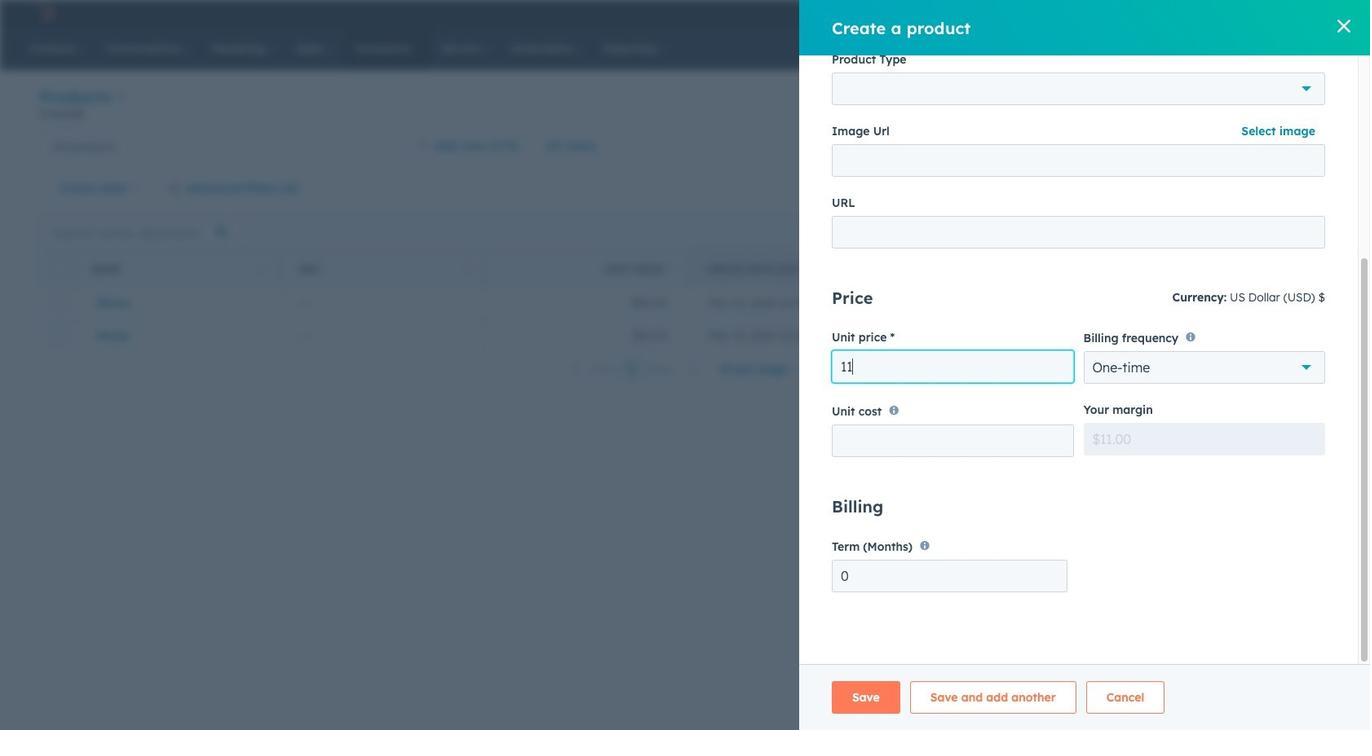 Task type: locate. For each thing, give the bounding box(es) containing it.
press to sort. image
[[260, 262, 266, 274], [669, 262, 675, 274]]

1 horizontal spatial press to sort. element
[[464, 262, 470, 276]]

None text field
[[832, 144, 1326, 177]]

dialog
[[799, 0, 1370, 731]]

3 press to sort. element from the left
[[669, 262, 675, 276]]

press to sort. element
[[260, 262, 266, 276], [464, 262, 470, 276], [669, 262, 675, 276]]

menu
[[1011, 0, 1351, 26]]

1 horizontal spatial press to sort. image
[[669, 262, 675, 274]]

None text field
[[832, 216, 1326, 249], [832, 351, 1074, 383], [1084, 424, 1326, 456], [832, 425, 1074, 457], [832, 216, 1326, 249], [832, 351, 1074, 383], [1084, 424, 1326, 456], [832, 425, 1074, 457]]

pagination navigation
[[561, 359, 709, 381]]

2 horizontal spatial press to sort. element
[[669, 262, 675, 276]]

Search name, description, or SKU search field
[[43, 218, 241, 248]]

0 horizontal spatial press to sort. element
[[260, 262, 266, 276]]

0 horizontal spatial press to sort. image
[[260, 262, 266, 274]]

press to sort. image
[[464, 262, 470, 274]]

banner
[[39, 85, 1331, 130]]



Task type: vqa. For each thing, say whether or not it's contained in the screenshot.
Press to sort. icon corresponding to 2nd The Press To Sort. Element from right
yes



Task type: describe. For each thing, give the bounding box(es) containing it.
None text field
[[832, 560, 1067, 593]]

close image
[[1338, 20, 1351, 33]]

1 press to sort. image from the left
[[260, 262, 266, 274]]

2 press to sort. image from the left
[[669, 262, 675, 274]]

john smith image
[[1253, 6, 1268, 20]]

Search HubSpot search field
[[1129, 34, 1313, 62]]

2 press to sort. element from the left
[[464, 262, 470, 276]]

marketplaces image
[[1130, 7, 1145, 22]]

1 press to sort. element from the left
[[260, 262, 266, 276]]



